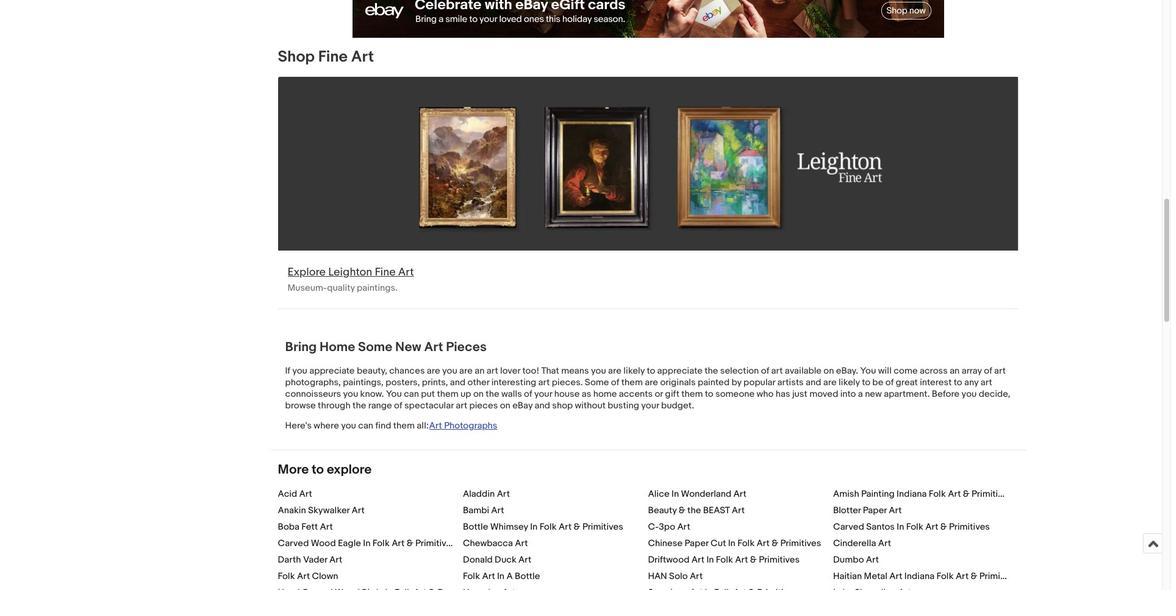 Task type: describe. For each thing, give the bounding box(es) containing it.
2 appreciate from the left
[[657, 366, 703, 377]]

beast
[[703, 505, 730, 517]]

them up busting
[[621, 377, 643, 389]]

folk down carved santos in folk art & primitives link
[[937, 571, 954, 583]]

are left into
[[823, 377, 837, 389]]

vader
[[303, 555, 327, 566]]

array
[[962, 366, 982, 377]]

donald
[[463, 555, 493, 566]]

across
[[920, 366, 948, 377]]

some inside the "if you appreciate beauty, chances are you are an art lover too! that means you are likely to appreciate the selection of art available on ebay. you will come across an array of art photographs, paintings, posters, prints, and other interesting art pieces. some of them are originals painted by popular artists and are likely to be of great interest to any art connoisseurs you know. you can put them up on the walls of your house as home accents or gift them to someone who has just moved into a new apartment. before you decide, browse through the range of spectacular art pieces on ebay and shop without busting your budget."
[[585, 377, 609, 389]]

none text field containing explore leighton fine art
[[278, 77, 1019, 309]]

or
[[655, 389, 663, 400]]

of right array
[[984, 366, 992, 377]]

c-3po art link
[[648, 522, 690, 533]]

donald duck art link
[[463, 555, 532, 566]]

c-3po art
[[648, 522, 690, 533]]

dumbo art folk art clown
[[278, 555, 879, 583]]

art up art photographs link
[[456, 400, 467, 412]]

fine inside explore leighton fine art museum-quality paintings.
[[375, 266, 396, 279]]

moved
[[810, 389, 838, 400]]

blotter paper art link
[[833, 505, 902, 517]]

driftwood art in folk art & primitives
[[648, 555, 800, 566]]

interesting
[[492, 377, 536, 389]]

bambi
[[463, 505, 489, 517]]

put
[[421, 389, 435, 400]]

new
[[865, 389, 882, 400]]

0 vertical spatial some
[[358, 340, 392, 356]]

new
[[395, 340, 421, 356]]

you right the if
[[292, 366, 307, 377]]

photographs,
[[285, 377, 341, 389]]

leighton
[[328, 266, 372, 279]]

originals
[[660, 377, 696, 389]]

pieces
[[446, 340, 487, 356]]

are up home
[[608, 366, 622, 377]]

driftwood
[[648, 555, 690, 566]]

art right any
[[981, 377, 992, 389]]

art up has
[[771, 366, 783, 377]]

ebay.
[[836, 366, 858, 377]]

more
[[278, 463, 309, 478]]

aladdin art
[[463, 489, 510, 500]]

alice in wonderland art link
[[648, 489, 747, 500]]

art inside explore leighton fine art museum-quality paintings.
[[398, 266, 414, 279]]

dumbo
[[833, 555, 864, 566]]

folk down the donald
[[463, 571, 480, 583]]

0 horizontal spatial and
[[450, 377, 466, 389]]

alice in wonderland art
[[648, 489, 747, 500]]

aladdin
[[463, 489, 495, 500]]

0 horizontal spatial carved
[[278, 538, 309, 550]]

skywalker
[[308, 505, 350, 517]]

folk right eagle in the bottom of the page
[[373, 538, 390, 550]]

painting
[[861, 489, 895, 500]]

boba
[[278, 522, 300, 533]]

art left lover
[[487, 366, 498, 377]]

into
[[841, 389, 856, 400]]

here's
[[285, 421, 312, 432]]

blotter paper art boba fett art
[[278, 505, 902, 533]]

of right range
[[394, 400, 402, 412]]

0 horizontal spatial on
[[473, 389, 484, 400]]

you down array
[[962, 389, 977, 400]]

wood
[[311, 538, 336, 550]]

home
[[320, 340, 355, 356]]

the down alice in wonderland art 'link' at right
[[688, 505, 701, 517]]

bottle whimsey in folk art & primitives
[[463, 522, 623, 533]]

home
[[593, 389, 617, 400]]

up
[[461, 389, 471, 400]]

shop fine art
[[278, 47, 374, 66]]

that
[[541, 366, 559, 377]]

them left up
[[437, 389, 459, 400]]

amish
[[833, 489, 859, 500]]

cinderella art darth vader art
[[278, 538, 891, 566]]

carved santos in folk art & primitives link
[[833, 522, 990, 533]]

here's where you can find them all: art photographs
[[285, 421, 497, 432]]

in left a
[[497, 571, 505, 583]]

to left someone
[[705, 389, 714, 400]]

who
[[757, 389, 774, 400]]

anakin
[[278, 505, 306, 517]]

spectacular
[[404, 400, 454, 412]]

aladdin art link
[[463, 489, 510, 500]]

han solo art
[[648, 571, 703, 583]]

in right whimsey
[[530, 522, 538, 533]]

clown
[[312, 571, 338, 583]]

explore leighton fine art museum-quality paintings.
[[288, 266, 414, 294]]

you left know.
[[343, 389, 358, 400]]

folk up driftwood art in folk art & primitives
[[738, 538, 755, 550]]

acid art link
[[278, 489, 312, 500]]

gift
[[665, 389, 680, 400]]

0 vertical spatial you
[[860, 366, 876, 377]]

whimsey
[[490, 522, 528, 533]]

are up put
[[427, 366, 440, 377]]

2 an from the left
[[950, 366, 960, 377]]

decide,
[[979, 389, 1011, 400]]

shop
[[278, 47, 315, 66]]

0 horizontal spatial likely
[[624, 366, 645, 377]]

1 horizontal spatial carved
[[833, 522, 864, 533]]

solo
[[669, 571, 688, 583]]

too!
[[523, 366, 539, 377]]

find
[[375, 421, 391, 432]]

haitian metal art indiana folk art & primitives link
[[833, 571, 1020, 583]]

cinderella art link
[[833, 538, 891, 550]]

popular
[[744, 377, 776, 389]]

anakin skywalker art link
[[278, 505, 365, 517]]

you down pieces
[[442, 366, 457, 377]]

han solo art link
[[648, 571, 703, 583]]

browse
[[285, 400, 316, 412]]

art up decide,
[[994, 366, 1006, 377]]

in right alice
[[672, 489, 679, 500]]

beauty
[[648, 505, 677, 517]]

folk inside amish painting indiana folk art & primitives anakin skywalker art
[[929, 489, 946, 500]]

know.
[[360, 389, 384, 400]]

driftwood art in folk art & primitives link
[[648, 555, 800, 566]]

great
[[896, 377, 918, 389]]

prints,
[[422, 377, 448, 389]]

1 horizontal spatial likely
[[839, 377, 860, 389]]

be
[[873, 377, 884, 389]]

accents
[[619, 389, 653, 400]]

1 vertical spatial bottle
[[515, 571, 540, 583]]

3po
[[659, 522, 675, 533]]

& inside amish painting indiana folk art & primitives anakin skywalker art
[[963, 489, 970, 500]]

explore
[[327, 463, 372, 478]]

to up or
[[647, 366, 655, 377]]

in right santos
[[897, 522, 904, 533]]

bottle whimsey in folk art & primitives link
[[463, 522, 623, 533]]



Task type: locate. For each thing, give the bounding box(es) containing it.
folk art in a bottle link
[[463, 571, 540, 583]]

of up who
[[761, 366, 769, 377]]

0 vertical spatial fine
[[318, 47, 348, 66]]

chances
[[389, 366, 425, 377]]

0 horizontal spatial an
[[475, 366, 485, 377]]

wonderland
[[681, 489, 732, 500]]

come
[[894, 366, 918, 377]]

through
[[318, 400, 351, 412]]

1 an from the left
[[475, 366, 485, 377]]

0 vertical spatial bottle
[[463, 522, 488, 533]]

fine up paintings.
[[375, 266, 396, 279]]

2 horizontal spatial and
[[806, 377, 821, 389]]

some up beauty,
[[358, 340, 392, 356]]

the left "by" on the bottom
[[705, 366, 718, 377]]

art
[[487, 366, 498, 377], [771, 366, 783, 377], [994, 366, 1006, 377], [538, 377, 550, 389], [981, 377, 992, 389], [456, 400, 467, 412]]

0 horizontal spatial paper
[[685, 538, 709, 550]]

1 horizontal spatial bottle
[[515, 571, 540, 583]]

of right be
[[886, 377, 894, 389]]

cut
[[711, 538, 726, 550]]

c-
[[648, 522, 659, 533]]

duck
[[495, 555, 517, 566]]

appreciate
[[309, 366, 355, 377], [657, 366, 703, 377]]

apartment.
[[884, 389, 930, 400]]

indiana up carved santos in folk art & primitives link
[[897, 489, 927, 500]]

cinderella
[[833, 538, 876, 550]]

1 vertical spatial paper
[[685, 538, 709, 550]]

paper inside the blotter paper art boba fett art
[[863, 505, 887, 517]]

are up up
[[459, 366, 473, 377]]

posters,
[[386, 377, 420, 389]]

and right ebay
[[535, 400, 550, 412]]

on left the ebay.
[[824, 366, 834, 377]]

0 horizontal spatial appreciate
[[309, 366, 355, 377]]

chinese paper cut in folk art & primitives
[[648, 538, 821, 550]]

bottle
[[463, 522, 488, 533], [515, 571, 540, 583]]

santos
[[866, 522, 895, 533]]

other
[[468, 377, 490, 389]]

folk art in a bottle
[[463, 571, 540, 583]]

1 horizontal spatial your
[[641, 400, 659, 412]]

can left put
[[404, 389, 419, 400]]

you left "will"
[[860, 366, 876, 377]]

primitives inside amish painting indiana folk art & primitives anakin skywalker art
[[972, 489, 1013, 500]]

1 vertical spatial some
[[585, 377, 609, 389]]

in down cut
[[707, 555, 714, 566]]

can
[[404, 389, 419, 400], [358, 421, 373, 432]]

fett
[[302, 522, 318, 533]]

folk up carved santos in folk art & primitives link
[[929, 489, 946, 500]]

0 horizontal spatial fine
[[318, 47, 348, 66]]

in right eagle in the bottom of the page
[[363, 538, 371, 550]]

1 horizontal spatial an
[[950, 366, 960, 377]]

just
[[792, 389, 808, 400]]

amish painting indiana folk art & primitives link
[[833, 489, 1013, 500]]

to right more
[[312, 463, 324, 478]]

folk right whimsey
[[540, 522, 557, 533]]

if
[[285, 366, 290, 377]]

them left all:
[[393, 421, 415, 432]]

1 horizontal spatial paper
[[863, 505, 887, 517]]

0 horizontal spatial your
[[534, 389, 552, 400]]

you right know.
[[386, 389, 402, 400]]

you right means
[[591, 366, 606, 377]]

chewbacca art
[[463, 538, 528, 550]]

some up without
[[585, 377, 609, 389]]

1 vertical spatial carved
[[278, 538, 309, 550]]

1 horizontal spatial some
[[585, 377, 609, 389]]

them right gift at right
[[682, 389, 703, 400]]

beauty,
[[357, 366, 387, 377]]

blotter
[[833, 505, 861, 517]]

if you appreciate beauty, chances are you are an art lover too! that means you are likely to appreciate the selection of art available on ebay. you will come across an array of art photographs, paintings, posters, prints, and other interesting art pieces. some of them are originals painted by popular artists and are likely to be of great interest to any art connoisseurs you know. you can put them up on the walls of your house as home accents or gift them to someone who has just moved into a new apartment. before you decide, browse through the range of spectacular art pieces on ebay and shop without busting your budget.
[[285, 366, 1011, 412]]

an left array
[[950, 366, 960, 377]]

budget.
[[661, 400, 694, 412]]

painted
[[698, 377, 730, 389]]

to left any
[[954, 377, 963, 389]]

range
[[368, 400, 392, 412]]

will
[[878, 366, 892, 377]]

1 vertical spatial can
[[358, 421, 373, 432]]

paper down "painting"
[[863, 505, 887, 517]]

and left other
[[450, 377, 466, 389]]

fine right shop
[[318, 47, 348, 66]]

you
[[860, 366, 876, 377], [386, 389, 402, 400]]

selection
[[720, 366, 759, 377]]

1 horizontal spatial and
[[535, 400, 550, 412]]

chewbacca art link
[[463, 538, 528, 550]]

ebay
[[513, 400, 533, 412]]

in right cut
[[728, 538, 736, 550]]

you right where at the left of the page
[[341, 421, 356, 432]]

and right artists
[[806, 377, 821, 389]]

more to explore
[[278, 463, 372, 478]]

folk
[[929, 489, 946, 500], [540, 522, 557, 533], [906, 522, 924, 533], [373, 538, 390, 550], [738, 538, 755, 550], [716, 555, 733, 566], [278, 571, 295, 583], [463, 571, 480, 583], [937, 571, 954, 583]]

chinese
[[648, 538, 683, 550]]

where
[[314, 421, 339, 432]]

folk down cut
[[716, 555, 733, 566]]

photographs
[[444, 421, 497, 432]]

han
[[648, 571, 667, 583]]

folk down darth
[[278, 571, 295, 583]]

can inside the "if you appreciate beauty, chances are you are an art lover too! that means you are likely to appreciate the selection of art available on ebay. you will come across an array of art photographs, paintings, posters, prints, and other interesting art pieces. some of them are originals painted by popular artists and are likely to be of great interest to any art connoisseurs you know. you can put them up on the walls of your house as home accents or gift them to someone who has just moved into a new apartment. before you decide, browse through the range of spectacular art pieces on ebay and shop without busting your budget."
[[404, 389, 419, 400]]

advertisement region
[[352, 0, 944, 38]]

folk art clown link
[[278, 571, 338, 583]]

beauty & the beast art
[[648, 505, 745, 517]]

0 horizontal spatial bottle
[[463, 522, 488, 533]]

art photographs link
[[429, 421, 497, 432]]

on left ebay
[[500, 400, 511, 412]]

artists
[[778, 377, 804, 389]]

of right walls
[[524, 389, 532, 400]]

None text field
[[278, 77, 1019, 309]]

1 horizontal spatial on
[[500, 400, 511, 412]]

on right up
[[473, 389, 484, 400]]

0 vertical spatial can
[[404, 389, 419, 400]]

carved down "blotter"
[[833, 522, 864, 533]]

carved up darth
[[278, 538, 309, 550]]

paper left cut
[[685, 538, 709, 550]]

art left pieces.
[[538, 377, 550, 389]]

likely up accents
[[624, 366, 645, 377]]

eagle
[[338, 538, 361, 550]]

are
[[427, 366, 440, 377], [459, 366, 473, 377], [608, 366, 622, 377], [645, 377, 658, 389], [823, 377, 837, 389]]

folk inside dumbo art folk art clown
[[278, 571, 295, 583]]

has
[[776, 389, 790, 400]]

folk down amish painting indiana folk art & primitives link
[[906, 522, 924, 533]]

haitian metal art indiana folk art & primitives
[[833, 571, 1020, 583]]

1 horizontal spatial you
[[860, 366, 876, 377]]

2 horizontal spatial on
[[824, 366, 834, 377]]

acid
[[278, 489, 297, 500]]

the left range
[[353, 400, 366, 412]]

an down pieces
[[475, 366, 485, 377]]

appreciate up gift at right
[[657, 366, 703, 377]]

house
[[554, 389, 580, 400]]

1 horizontal spatial fine
[[375, 266, 396, 279]]

beauty & the beast art link
[[648, 505, 745, 517]]

1 horizontal spatial appreciate
[[657, 366, 703, 377]]

0 vertical spatial carved
[[833, 522, 864, 533]]

1 appreciate from the left
[[309, 366, 355, 377]]

indiana right metal
[[905, 571, 935, 583]]

0 horizontal spatial can
[[358, 421, 373, 432]]

are left gift at right
[[645, 377, 658, 389]]

paper for chinese
[[685, 538, 709, 550]]

0 horizontal spatial some
[[358, 340, 392, 356]]

without
[[575, 400, 606, 412]]

1 vertical spatial indiana
[[905, 571, 935, 583]]

indiana inside amish painting indiana folk art & primitives anakin skywalker art
[[897, 489, 927, 500]]

likely left new at the bottom right of page
[[839, 377, 860, 389]]

all:
[[417, 421, 429, 432]]

&
[[963, 489, 970, 500], [679, 505, 686, 517], [574, 522, 581, 533], [941, 522, 947, 533], [407, 538, 413, 550], [772, 538, 779, 550], [750, 555, 757, 566], [971, 571, 978, 583]]

pieces
[[469, 400, 498, 412]]

bottle right a
[[515, 571, 540, 583]]

alice
[[648, 489, 670, 500]]

boba fett art link
[[278, 522, 333, 533]]

0 vertical spatial indiana
[[897, 489, 927, 500]]

bambi art
[[463, 505, 504, 517]]

chinese paper cut in folk art & primitives link
[[648, 538, 821, 550]]

1 horizontal spatial can
[[404, 389, 419, 400]]

pieces.
[[552, 377, 583, 389]]

paper for blotter
[[863, 505, 887, 517]]

0 vertical spatial paper
[[863, 505, 887, 517]]

any
[[965, 377, 979, 389]]

your left shop
[[534, 389, 552, 400]]

primitives
[[972, 489, 1013, 500], [583, 522, 623, 533], [949, 522, 990, 533], [415, 538, 456, 550], [781, 538, 821, 550], [759, 555, 800, 566], [980, 571, 1020, 583]]

bottle down bambi
[[463, 522, 488, 533]]

bring
[[285, 340, 317, 356]]

1 vertical spatial fine
[[375, 266, 396, 279]]

1 vertical spatial you
[[386, 389, 402, 400]]

your left gift at right
[[641, 400, 659, 412]]

of up busting
[[611, 377, 619, 389]]

to left be
[[862, 377, 871, 389]]

0 horizontal spatial you
[[386, 389, 402, 400]]

of
[[761, 366, 769, 377], [984, 366, 992, 377], [611, 377, 619, 389], [886, 377, 894, 389], [524, 389, 532, 400], [394, 400, 402, 412]]

you
[[292, 366, 307, 377], [442, 366, 457, 377], [591, 366, 606, 377], [343, 389, 358, 400], [962, 389, 977, 400], [341, 421, 356, 432]]

appreciate down home
[[309, 366, 355, 377]]

interest
[[920, 377, 952, 389]]

can left find
[[358, 421, 373, 432]]

the left walls
[[486, 389, 499, 400]]



Task type: vqa. For each thing, say whether or not it's contained in the screenshot.
amount in the TIP BIDDING ON ITEMS CAN BE EXCITING, BUT IT IS A CONTRACTUAL OBLIGATION. WHEN DECIDING YOUR MAXIMUM BID, BE SURE YOU'RE HAPPY TO PAY THAT AMOUNT IF YOU WIN THE AUCTION.
no



